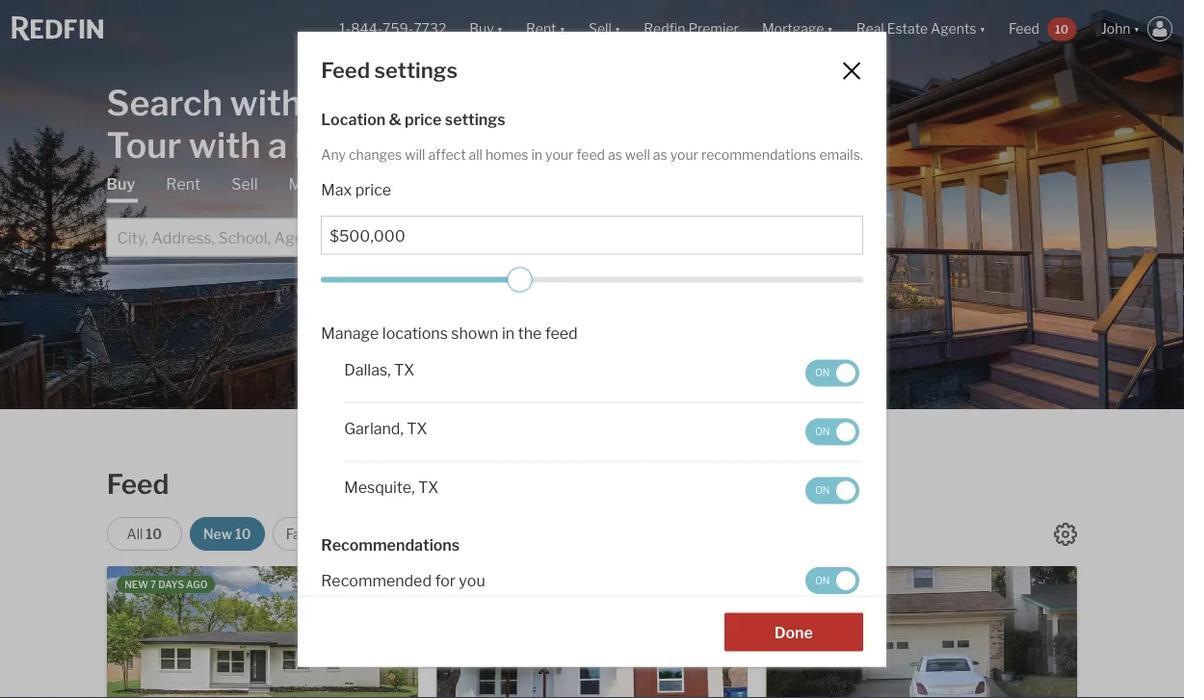 Task type: vqa. For each thing, say whether or not it's contained in the screenshot.
ESTIMATE
yes



Task type: locate. For each thing, give the bounding box(es) containing it.
days
[[158, 579, 184, 591]]

well
[[625, 146, 650, 163]]

tx right dallas,
[[394, 361, 415, 380]]

mesquite, tx
[[344, 478, 439, 497]]

new left 7
[[124, 579, 148, 591]]

Insights radio
[[594, 518, 671, 551]]

feed
[[1009, 21, 1040, 37], [321, 57, 370, 83], [107, 468, 169, 501]]

1-844-759-7732 link
[[340, 21, 446, 37]]

price
[[378, 526, 411, 543]]

shown
[[451, 324, 499, 343]]

0 vertical spatial price
[[405, 110, 442, 128]]

home estimate link
[[390, 174, 502, 195]]

price
[[405, 110, 442, 128], [355, 180, 391, 199]]

tx
[[394, 361, 415, 380], [407, 420, 428, 438], [418, 478, 439, 497]]

settings
[[374, 57, 458, 83], [445, 110, 506, 128]]

redfin left premier
[[644, 21, 686, 37]]

1 your from the left
[[545, 146, 574, 163]]

1 vertical spatial feed
[[321, 57, 370, 83]]

your
[[545, 146, 574, 163], [670, 146, 699, 163]]

change
[[414, 526, 462, 543]]

tx for garland, tx
[[407, 420, 428, 438]]

1 horizontal spatial new
[[784, 579, 808, 591]]

0 vertical spatial feed
[[577, 146, 605, 163]]

1
[[810, 579, 815, 591]]

new 1 day ago
[[784, 579, 860, 591]]

all
[[469, 146, 483, 163]]

as
[[608, 146, 622, 163], [653, 146, 668, 163]]

0 horizontal spatial price
[[355, 180, 391, 199]]

with
[[230, 81, 302, 124], [189, 124, 261, 166]]

1 ago from the left
[[186, 579, 208, 591]]

1 photo of 8417 greenmound ave, dallas, tx 75227 image from the left
[[107, 567, 418, 699]]

premier
[[688, 21, 739, 37]]

tab list
[[107, 174, 637, 257]]

tour
[[107, 124, 181, 166]]

mortgage
[[289, 175, 360, 194]]

1 vertical spatial feed
[[545, 324, 578, 343]]

any
[[321, 146, 346, 163]]

tx right garland,
[[407, 420, 428, 438]]

feed right the
[[545, 324, 578, 343]]

redfin premier button
[[632, 0, 751, 58]]

7732
[[414, 21, 446, 37]]

1 horizontal spatial price
[[405, 110, 442, 128]]

new 7 days ago
[[124, 579, 208, 591]]

1 vertical spatial in
[[502, 324, 515, 343]]

photo of 8417 greenmound ave, dallas, tx 75227 image
[[107, 567, 418, 699], [417, 567, 728, 699]]

10
[[1055, 22, 1069, 36], [146, 526, 162, 543], [235, 526, 251, 543]]

1 horizontal spatial feed
[[321, 57, 370, 83]]

homes
[[486, 146, 529, 163]]

home estimate
[[390, 175, 502, 194]]

1 horizontal spatial ago
[[839, 579, 860, 591]]

0 horizontal spatial 10
[[146, 526, 162, 543]]

2 ago from the left
[[839, 579, 860, 591]]

favorites
[[286, 526, 344, 543]]

redfin premier
[[644, 21, 739, 37]]

Status Change radio
[[762, 518, 881, 551]]

ago
[[186, 579, 208, 591], [839, 579, 860, 591]]

new left 1
[[784, 579, 808, 591]]

max
[[321, 180, 352, 199]]

2 new from the left
[[784, 579, 808, 591]]

dallas,
[[344, 361, 391, 380]]

new
[[124, 579, 148, 591], [784, 579, 808, 591]]

your right homes
[[545, 146, 574, 163]]

0 vertical spatial redfin
[[644, 21, 686, 37]]

0 vertical spatial feed
[[1009, 21, 1040, 37]]

in
[[531, 146, 543, 163], [502, 324, 515, 343]]

10 inside the all option
[[146, 526, 162, 543]]

settings up all
[[445, 110, 506, 128]]

0 horizontal spatial your
[[545, 146, 574, 163]]

1 horizontal spatial in
[[531, 146, 543, 163]]

0 vertical spatial tx
[[394, 361, 415, 380]]

0 horizontal spatial as
[[608, 146, 622, 163]]

1 vertical spatial tx
[[407, 420, 428, 438]]

Favorites radio
[[273, 518, 357, 551]]

manage locations shown in the feed
[[321, 324, 578, 343]]

1 horizontal spatial as
[[653, 146, 668, 163]]

price down changes at the top of page
[[355, 180, 391, 199]]

Max price slider range field
[[321, 267, 863, 292]]

in left the
[[502, 324, 515, 343]]

location
[[321, 110, 386, 128]]

photo of 9547 culberson st, dallas, tx 75227 image
[[437, 567, 747, 699], [747, 567, 1058, 699]]

2 vertical spatial tx
[[418, 478, 439, 497]]

option group containing all
[[107, 518, 881, 551]]

2 horizontal spatial feed
[[1009, 21, 1040, 37]]

1 horizontal spatial redfin
[[644, 21, 686, 37]]

option group
[[107, 518, 881, 551]]

estimate
[[437, 175, 502, 194]]

mesquite,
[[344, 478, 415, 497]]

feed
[[577, 146, 605, 163], [545, 324, 578, 343]]

redfin
[[644, 21, 686, 37], [294, 124, 404, 166]]

All radio
[[107, 518, 182, 551]]

0 horizontal spatial in
[[502, 324, 515, 343]]

ago right days
[[186, 579, 208, 591]]

recommendations
[[702, 146, 817, 163]]

0 horizontal spatial redfin
[[294, 124, 404, 166]]

photo of 417 san mateo dr, garland, tx 75043 image
[[767, 567, 1077, 699], [1077, 567, 1184, 699]]

price change
[[378, 526, 462, 543]]

as right well at the right
[[653, 146, 668, 163]]

0 horizontal spatial new
[[124, 579, 148, 591]]

in right homes
[[531, 146, 543, 163]]

as left well at the right
[[608, 146, 622, 163]]

price right & on the top left of the page
[[405, 110, 442, 128]]

your right well at the right
[[670, 146, 699, 163]]

1 horizontal spatial 10
[[235, 526, 251, 543]]

ago for new 7 days ago
[[186, 579, 208, 591]]

redfin inside redfin premier button
[[644, 21, 686, 37]]

1 new from the left
[[124, 579, 148, 591]]

search with redfin. tour with a redfin agent.
[[107, 81, 515, 166]]

settings down 7732
[[374, 57, 458, 83]]

1 vertical spatial settings
[[445, 110, 506, 128]]

1-844-759-7732
[[340, 21, 446, 37]]

ago right day
[[839, 579, 860, 591]]

all 10
[[127, 526, 162, 543]]

10 inside new option
[[235, 526, 251, 543]]

you
[[459, 571, 485, 590]]

1 vertical spatial redfin
[[294, 124, 404, 166]]

recommended for you
[[321, 571, 485, 590]]

tx up price change option on the left of the page
[[418, 478, 439, 497]]

0 horizontal spatial ago
[[186, 579, 208, 591]]

redfin up max price
[[294, 124, 404, 166]]

feed left well at the right
[[577, 146, 605, 163]]

0 horizontal spatial feed
[[107, 468, 169, 501]]

1 horizontal spatial your
[[670, 146, 699, 163]]

tx for mesquite, tx
[[418, 478, 439, 497]]



Task type: describe. For each thing, give the bounding box(es) containing it.
2 vertical spatial feed
[[107, 468, 169, 501]]

new for new 7 days ago
[[124, 579, 148, 591]]

for
[[435, 571, 456, 590]]

10 for new 10
[[235, 526, 251, 543]]

New radio
[[190, 518, 265, 551]]

844-
[[351, 21, 383, 37]]

redfin inside search with redfin. tour with a redfin agent.
[[294, 124, 404, 166]]

all
[[127, 526, 143, 543]]

7
[[150, 579, 156, 591]]

mortgage link
[[289, 174, 360, 195]]

emails.
[[820, 146, 863, 163]]

will
[[405, 146, 425, 163]]

2 photo of 417 san mateo dr, garland, tx 75043 image from the left
[[1077, 567, 1184, 699]]

done
[[775, 624, 813, 643]]

tab list containing buy
[[107, 174, 637, 257]]

Max price input text field
[[330, 226, 855, 245]]

done button
[[724, 613, 863, 652]]

1-
[[340, 21, 351, 37]]

rent link
[[166, 174, 201, 195]]

day
[[817, 579, 837, 591]]

feed settings
[[321, 57, 458, 83]]

home
[[390, 175, 434, 194]]

0 vertical spatial in
[[531, 146, 543, 163]]

manage
[[321, 324, 379, 343]]

affect
[[428, 146, 466, 163]]

1 photo of 417 san mateo dr, garland, tx 75043 image from the left
[[767, 567, 1077, 699]]

sell link
[[232, 174, 258, 195]]

Open House radio
[[483, 518, 587, 551]]

any changes will affect all homes in your feed as well as your recommendations emails.
[[321, 146, 863, 163]]

new 10
[[203, 526, 251, 543]]

1 vertical spatial price
[[355, 180, 391, 199]]

tx for dallas, tx
[[394, 361, 415, 380]]

2 photo of 8417 greenmound ave, dallas, tx 75227 image from the left
[[417, 567, 728, 699]]

Sold radio
[[679, 518, 754, 551]]

new
[[203, 526, 232, 543]]

recommended
[[321, 571, 432, 590]]

2 photo of 9547 culberson st, dallas, tx 75227 image from the left
[[747, 567, 1058, 699]]

a
[[268, 124, 287, 166]]

buy link
[[107, 174, 135, 203]]

recommendations
[[321, 536, 460, 555]]

max price
[[321, 180, 391, 199]]

dallas, tx
[[344, 361, 415, 380]]

Price Change radio
[[365, 518, 476, 551]]

&
[[389, 110, 402, 128]]

location & price settings
[[321, 110, 506, 128]]

759-
[[383, 21, 414, 37]]

2 your from the left
[[670, 146, 699, 163]]

agent.
[[411, 124, 515, 166]]

changes
[[349, 146, 402, 163]]

2 horizontal spatial 10
[[1055, 22, 1069, 36]]

1 photo of 9547 culberson st, dallas, tx 75227 image from the left
[[437, 567, 747, 699]]

0 vertical spatial settings
[[374, 57, 458, 83]]

locations
[[382, 324, 448, 343]]

1 as from the left
[[608, 146, 622, 163]]

sell
[[232, 175, 258, 194]]

10 for all 10
[[146, 526, 162, 543]]

search
[[107, 81, 223, 124]]

buy
[[107, 175, 135, 194]]

garland, tx
[[344, 420, 428, 438]]

2 as from the left
[[653, 146, 668, 163]]

new for new 1 day ago
[[784, 579, 808, 591]]

garland,
[[344, 420, 404, 438]]

the
[[518, 324, 542, 343]]

ago for new 1 day ago
[[839, 579, 860, 591]]

redfin.
[[309, 81, 426, 124]]

rent
[[166, 175, 201, 194]]



